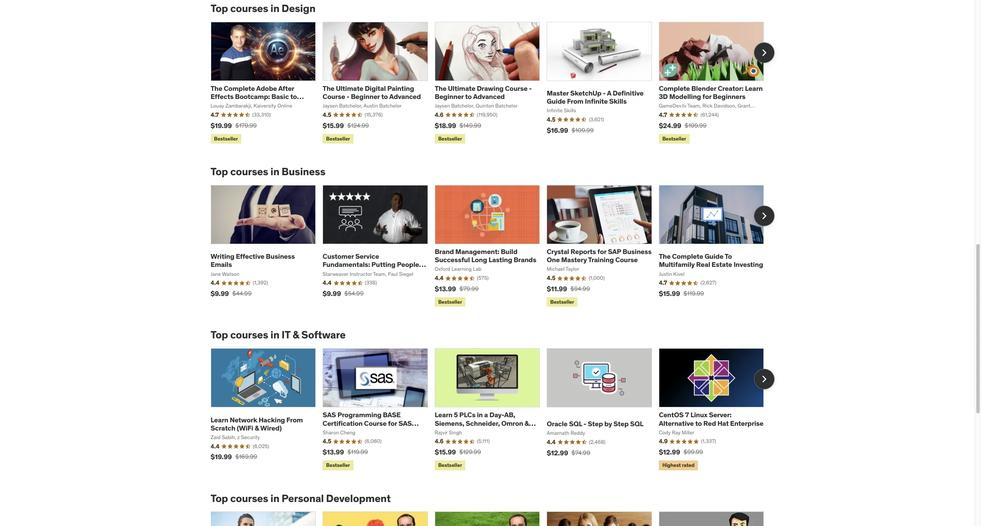 Task type: locate. For each thing, give the bounding box(es) containing it.
the right after
[[323, 84, 335, 92]]

carousel element for top courses in business
[[211, 185, 775, 309]]

1 horizontal spatial learn
[[435, 411, 453, 419]]

3d
[[659, 92, 668, 101]]

advanced inside the complete adobe after effects bootcamp: basic to advanced
[[211, 100, 242, 109]]

& inside learn 5 plcs in a day-ab, siemens, schneider, omron & delta
[[525, 419, 529, 428]]

certification
[[323, 419, 363, 428]]

the
[[211, 84, 222, 92], [323, 84, 335, 92], [435, 84, 447, 92], [659, 252, 671, 261]]

- left a on the right of page
[[603, 89, 606, 97]]

- inside the ultimate digital painting course - beginner to advanced
[[347, 92, 350, 101]]

from right hacking
[[287, 416, 303, 424]]

0 horizontal spatial for
[[388, 419, 397, 428]]

1 ultimate from the left
[[336, 84, 363, 92]]

- inside the ultimate drawing course - beginner to advanced
[[529, 84, 532, 92]]

2 horizontal spatial advanced
[[473, 92, 505, 101]]

in for top courses in business
[[271, 165, 280, 178]]

sas programming base certification course for sas beginners link
[[323, 411, 419, 436]]

course inside sas programming base certification course for sas beginners
[[364, 419, 387, 428]]

2 next image from the top
[[758, 209, 771, 223]]

0 horizontal spatial beginners
[[323, 427, 355, 436]]

for left sap
[[598, 247, 607, 256]]

0 vertical spatial guide
[[547, 97, 566, 105]]

2 horizontal spatial &
[[525, 419, 529, 428]]

2 horizontal spatial learn
[[745, 84, 763, 92]]

business
[[282, 165, 326, 178], [623, 247, 652, 256], [266, 252, 295, 261]]

the left the bootcamp:
[[211, 84, 222, 92]]

learn 5 plcs in a day-ab, siemens, schneider, omron & delta
[[435, 411, 529, 436]]

0 horizontal spatial beginner
[[351, 92, 380, 101]]

1 vertical spatial from
[[287, 416, 303, 424]]

course left digital
[[323, 92, 345, 101]]

successful
[[435, 256, 470, 264]]

course right certification
[[364, 419, 387, 428]]

learn right 'creator:'
[[745, 84, 763, 92]]

1 horizontal spatial guide
[[705, 252, 724, 261]]

centos
[[659, 411, 684, 419]]

top courses in design
[[211, 2, 316, 15]]

business inside writing effective business emails
[[266, 252, 295, 261]]

sap
[[608, 247, 621, 256]]

to inside "centos 7 linux server: alternative to red hat enterprise"
[[696, 419, 702, 428]]

oracle sql - step by step sql
[[547, 420, 644, 428]]

next image
[[758, 46, 771, 59], [758, 209, 771, 223]]

design
[[282, 2, 316, 15]]

for right programming
[[388, 419, 397, 428]]

courses for personal
[[230, 492, 268, 505]]

learn
[[745, 84, 763, 92], [435, 411, 453, 419], [211, 416, 228, 424]]

2 vertical spatial for
[[388, 419, 397, 428]]

sql
[[569, 420, 582, 428], [630, 420, 644, 428]]

guide left to
[[705, 252, 724, 261]]

beginners for blender
[[713, 92, 746, 101]]

1 top from the top
[[211, 2, 228, 15]]

carousel element
[[211, 22, 775, 145], [211, 185, 775, 309], [211, 349, 775, 472]]

to inside the ultimate digital painting course - beginner to advanced
[[381, 92, 388, 101]]

schneider,
[[466, 419, 500, 428]]

complete inside the complete adobe after effects bootcamp: basic to advanced
[[224, 84, 255, 92]]

the inside the ultimate drawing course - beginner to advanced
[[435, 84, 447, 92]]

advanced inside the ultimate digital painting course - beginner to advanced
[[389, 92, 421, 101]]

ultimate
[[336, 84, 363, 92], [448, 84, 476, 92]]

ultimate left drawing
[[448, 84, 476, 92]]

top for top courses in business
[[211, 165, 228, 178]]

complete
[[224, 84, 255, 92], [659, 84, 690, 92], [672, 252, 704, 261]]

to
[[725, 252, 732, 261]]

carousel element containing sas programming base certification course for sas beginners
[[211, 349, 775, 472]]

beginner left drawing
[[435, 92, 464, 101]]

5
[[454, 411, 458, 419]]

course right drawing
[[505, 84, 528, 92]]

learn left network
[[211, 416, 228, 424]]

0 vertical spatial beginners
[[713, 92, 746, 101]]

- inside master sketchup  - a definitive guide from infinite skills
[[603, 89, 606, 97]]

course inside the ultimate digital painting course - beginner to advanced
[[323, 92, 345, 101]]

3 carousel element from the top
[[211, 349, 775, 472]]

beginners
[[713, 92, 746, 101], [323, 427, 355, 436]]

sas left programming
[[323, 411, 336, 419]]

software
[[301, 328, 346, 342]]

from inside the learn network hacking from scratch (wifi & wired)
[[287, 416, 303, 424]]

top courses in business
[[211, 165, 326, 178]]

the inside the complete guide to multifamily real estate investing
[[659, 252, 671, 261]]

long
[[472, 256, 487, 264]]

1 vertical spatial guide
[[705, 252, 724, 261]]

in
[[271, 2, 280, 15], [271, 165, 280, 178], [271, 328, 280, 342], [477, 411, 483, 419], [271, 492, 280, 505]]

sql right the oracle
[[569, 420, 582, 428]]

in for top courses in personal development
[[271, 492, 280, 505]]

guide
[[547, 97, 566, 105], [705, 252, 724, 261]]

course inside crystal reports for sap business one mastery training course
[[616, 256, 638, 264]]

& right (wifi
[[255, 424, 259, 432]]

beginners inside sas programming base certification course for sas beginners
[[323, 427, 355, 436]]

the right 'painting'
[[435, 84, 447, 92]]

3 courses from the top
[[230, 328, 268, 342]]

basic
[[272, 92, 289, 101]]

2 carousel element from the top
[[211, 185, 775, 309]]

learn inside the learn network hacking from scratch (wifi & wired)
[[211, 416, 228, 424]]

1 horizontal spatial advanced
[[389, 92, 421, 101]]

carousel element for top courses in it & software
[[211, 349, 775, 472]]

business inside crystal reports for sap business one mastery training course
[[623, 247, 652, 256]]

beginners for programming
[[323, 427, 355, 436]]

1 vertical spatial carousel element
[[211, 185, 775, 309]]

wired)
[[260, 424, 282, 432]]

learn network hacking from scratch (wifi & wired) link
[[211, 416, 303, 432]]

- left "master" at the top right of the page
[[529, 84, 532, 92]]

step left by
[[588, 420, 603, 428]]

management:
[[456, 247, 500, 256]]

complete left adobe
[[224, 84, 255, 92]]

& right it
[[293, 328, 299, 342]]

1 vertical spatial beginners
[[323, 427, 355, 436]]

lasting
[[489, 256, 512, 264]]

from
[[567, 97, 584, 105], [287, 416, 303, 424]]

advanced
[[389, 92, 421, 101], [473, 92, 505, 101], [211, 100, 242, 109]]

the inside the complete adobe after effects bootcamp: basic to advanced
[[211, 84, 222, 92]]

beginner left 'painting'
[[351, 92, 380, 101]]

complete left estate
[[672, 252, 704, 261]]

0 horizontal spatial learn
[[211, 416, 228, 424]]

1 carousel element from the top
[[211, 22, 775, 145]]

0 vertical spatial next image
[[758, 46, 771, 59]]

development
[[326, 492, 391, 505]]

course
[[505, 84, 528, 92], [323, 92, 345, 101], [616, 256, 638, 264], [364, 419, 387, 428]]

mastery
[[562, 256, 587, 264]]

0 vertical spatial carousel element
[[211, 22, 775, 145]]

for right modelling
[[703, 92, 712, 101]]

the for the ultimate drawing course - beginner to advanced
[[435, 84, 447, 92]]

complete for the complete adobe after effects bootcamp: basic to advanced
[[224, 84, 255, 92]]

for inside sas programming base certification course for sas beginners
[[388, 419, 397, 428]]

4 courses from the top
[[230, 492, 268, 505]]

1 vertical spatial for
[[598, 247, 607, 256]]

2 vertical spatial carousel element
[[211, 349, 775, 472]]

sql right by
[[630, 420, 644, 428]]

2 courses from the top
[[230, 165, 268, 178]]

from inside master sketchup  - a definitive guide from infinite skills
[[567, 97, 584, 105]]

programming
[[338, 411, 382, 419]]

0 horizontal spatial from
[[287, 416, 303, 424]]

the inside the ultimate digital painting course - beginner to advanced
[[323, 84, 335, 92]]

personal
[[282, 492, 324, 505]]

top for top courses in design
[[211, 2, 228, 15]]

infinite
[[585, 97, 608, 105]]

painting
[[387, 84, 414, 92]]

0 vertical spatial from
[[567, 97, 584, 105]]

- left digital
[[347, 92, 350, 101]]

2 top from the top
[[211, 165, 228, 178]]

from left infinite
[[567, 97, 584, 105]]

top courses in personal development
[[211, 492, 391, 505]]

the complete guide to multifamily real estate investing link
[[659, 252, 764, 269]]

1 next image from the top
[[758, 46, 771, 59]]

the complete adobe after effects bootcamp: basic to advanced link
[[211, 84, 304, 109]]

guide left sketchup
[[547, 97, 566, 105]]

plcs
[[460, 411, 476, 419]]

0 horizontal spatial &
[[255, 424, 259, 432]]

0 horizontal spatial ultimate
[[336, 84, 363, 92]]

it
[[282, 328, 291, 342]]

complete blender creator: learn 3d modelling for beginners link
[[659, 84, 763, 101]]

in inside learn 5 plcs in a day-ab, siemens, schneider, omron & delta
[[477, 411, 483, 419]]

siemens,
[[435, 419, 465, 428]]

the ultimate digital painting course - beginner to advanced link
[[323, 84, 421, 101]]

1 horizontal spatial from
[[567, 97, 584, 105]]

one
[[547, 256, 560, 264]]

1 horizontal spatial beginners
[[713, 92, 746, 101]]

beginners inside complete blender creator: learn 3d modelling for beginners
[[713, 92, 746, 101]]

after
[[278, 84, 294, 92]]

learn for learn 5 plcs in a day-ab, siemens, schneider, omron & delta
[[435, 411, 453, 419]]

in for top courses in it & software
[[271, 328, 280, 342]]

sas left delta
[[399, 419, 412, 428]]

0 horizontal spatial sas
[[323, 411, 336, 419]]

ultimate inside the ultimate drawing course - beginner to advanced
[[448, 84, 476, 92]]

brand management: build successful long lasting brands
[[435, 247, 537, 264]]

courses for business
[[230, 165, 268, 178]]

0 horizontal spatial advanced
[[211, 100, 242, 109]]

2 beginner from the left
[[435, 92, 464, 101]]

a
[[607, 89, 612, 97]]

1 courses from the top
[[230, 2, 268, 15]]

advanced for the complete adobe after effects bootcamp: basic to advanced
[[211, 100, 242, 109]]

next image
[[758, 373, 771, 386]]

learn inside complete blender creator: learn 3d modelling for beginners
[[745, 84, 763, 92]]

-
[[529, 84, 532, 92], [603, 89, 606, 97], [347, 92, 350, 101], [584, 420, 587, 428]]

1 horizontal spatial for
[[598, 247, 607, 256]]

1 horizontal spatial ultimate
[[448, 84, 476, 92]]

scratch
[[211, 424, 235, 432]]

to
[[290, 92, 297, 101], [381, 92, 388, 101], [465, 92, 472, 101], [696, 419, 702, 428]]

for
[[703, 92, 712, 101], [598, 247, 607, 256], [388, 419, 397, 428]]

crystal
[[547, 247, 569, 256]]

real
[[697, 260, 711, 269]]

the complete guide to multifamily real estate investing
[[659, 252, 764, 269]]

learn inside learn 5 plcs in a day-ab, siemens, schneider, omron & delta
[[435, 411, 453, 419]]

ultimate inside the ultimate digital painting course - beginner to advanced
[[336, 84, 363, 92]]

alternative
[[659, 419, 694, 428]]

0 horizontal spatial step
[[588, 420, 603, 428]]

ultimate left digital
[[336, 84, 363, 92]]

4 top from the top
[[211, 492, 228, 505]]

0 horizontal spatial guide
[[547, 97, 566, 105]]

0 vertical spatial for
[[703, 92, 712, 101]]

carousel element containing the complete adobe after effects bootcamp: basic to advanced
[[211, 22, 775, 145]]

2 ultimate from the left
[[448, 84, 476, 92]]

2 horizontal spatial for
[[703, 92, 712, 101]]

1 beginner from the left
[[351, 92, 380, 101]]

1 vertical spatial next image
[[758, 209, 771, 223]]

carousel element containing brand management: build successful long lasting brands
[[211, 185, 775, 309]]

ultimate for -
[[336, 84, 363, 92]]

complete for the complete guide to multifamily real estate investing
[[672, 252, 704, 261]]

1 horizontal spatial beginner
[[435, 92, 464, 101]]

3 top from the top
[[211, 328, 228, 342]]

course right training
[[616, 256, 638, 264]]

&
[[293, 328, 299, 342], [525, 419, 529, 428], [255, 424, 259, 432]]

advanced inside the ultimate drawing course - beginner to advanced
[[473, 92, 505, 101]]

the left real
[[659, 252, 671, 261]]

learn left 5
[[435, 411, 453, 419]]

step right by
[[614, 420, 629, 428]]

top for top courses in personal development
[[211, 492, 228, 505]]

next image for business
[[758, 209, 771, 223]]

complete left blender
[[659, 84, 690, 92]]

omron
[[502, 419, 523, 428]]

1 horizontal spatial step
[[614, 420, 629, 428]]

1 horizontal spatial sql
[[630, 420, 644, 428]]

& right the omron
[[525, 419, 529, 428]]

hat
[[718, 419, 729, 428]]

customer
[[323, 252, 354, 261]]

complete inside the complete guide to multifamily real estate investing
[[672, 252, 704, 261]]

0 horizontal spatial sql
[[569, 420, 582, 428]]



Task type: vqa. For each thing, say whether or not it's contained in the screenshot.


Task type: describe. For each thing, give the bounding box(es) containing it.
ab,
[[504, 411, 516, 419]]

the ultimate drawing course - beginner to advanced
[[435, 84, 532, 101]]

oracle sql - step by step sql link
[[547, 420, 644, 428]]

training
[[588, 256, 614, 264]]

(wifi
[[237, 424, 253, 432]]

putting
[[372, 260, 396, 269]]

for inside crystal reports for sap business one mastery training course
[[598, 247, 607, 256]]

course inside the ultimate drawing course - beginner to advanced
[[505, 84, 528, 92]]

modelling
[[670, 92, 701, 101]]

guide inside the complete guide to multifamily real estate investing
[[705, 252, 724, 261]]

2 step from the left
[[614, 420, 629, 428]]

master sketchup  - a definitive guide from infinite skills link
[[547, 89, 644, 105]]

investing
[[734, 260, 764, 269]]

effects
[[211, 92, 234, 101]]

server:
[[709, 411, 732, 419]]

the for the ultimate digital painting course - beginner to advanced
[[323, 84, 335, 92]]

definitive
[[613, 89, 644, 97]]

creator:
[[718, 84, 744, 92]]

estate
[[712, 260, 733, 269]]

1 horizontal spatial &
[[293, 328, 299, 342]]

master sketchup  - a definitive guide from infinite skills
[[547, 89, 644, 105]]

writing effective business emails link
[[211, 252, 295, 269]]

brand management: build successful long lasting brands link
[[435, 247, 537, 264]]

7
[[685, 411, 689, 419]]

crystal reports for sap business one mastery training course
[[547, 247, 652, 264]]

top courses in it & software
[[211, 328, 346, 342]]

1 horizontal spatial sas
[[399, 419, 412, 428]]

1 sql from the left
[[569, 420, 582, 428]]

guide inside master sketchup  - a definitive guide from infinite skills
[[547, 97, 566, 105]]

delta
[[435, 427, 452, 436]]

multifamily
[[659, 260, 695, 269]]

the for the complete guide to multifamily real estate investing
[[659, 252, 671, 261]]

first
[[323, 269, 337, 277]]

- left by
[[584, 420, 587, 428]]

fundamentals:
[[323, 260, 370, 269]]

& inside the learn network hacking from scratch (wifi & wired)
[[255, 424, 259, 432]]

complete inside complete blender creator: learn 3d modelling for beginners
[[659, 84, 690, 92]]

service
[[355, 252, 379, 261]]

adobe
[[256, 84, 277, 92]]

beginner inside the ultimate drawing course - beginner to advanced
[[435, 92, 464, 101]]

the ultimate drawing course - beginner to advanced link
[[435, 84, 532, 101]]

linux
[[691, 411, 708, 419]]

centos 7 linux server: alternative to red hat enterprise link
[[659, 411, 764, 428]]

people
[[397, 260, 419, 269]]

writing effective business emails
[[211, 252, 295, 269]]

for inside complete blender creator: learn 3d modelling for beginners
[[703, 92, 712, 101]]

beginner inside the ultimate digital painting course - beginner to advanced
[[351, 92, 380, 101]]

top for top courses in it & software
[[211, 328, 228, 342]]

carousel element for top courses in design
[[211, 22, 775, 145]]

hacking
[[259, 416, 285, 424]]

day-
[[490, 411, 504, 419]]

learn network hacking from scratch (wifi & wired)
[[211, 416, 303, 432]]

courses for design
[[230, 2, 268, 15]]

blender
[[692, 84, 717, 92]]

enterprise
[[731, 419, 764, 428]]

2 sql from the left
[[630, 420, 644, 428]]

crystal reports for sap business one mastery training course link
[[547, 247, 652, 264]]

ultimate for beginner
[[448, 84, 476, 92]]

emails
[[211, 260, 232, 269]]

the complete adobe after effects bootcamp: basic to advanced
[[211, 84, 297, 109]]

customer service fundamentals: putting people first link
[[323, 252, 426, 277]]

sas programming base certification course for sas beginners
[[323, 411, 412, 436]]

the for the complete adobe after effects bootcamp: basic to advanced
[[211, 84, 222, 92]]

to inside the ultimate drawing course - beginner to advanced
[[465, 92, 472, 101]]

to inside the complete adobe after effects bootcamp: basic to advanced
[[290, 92, 297, 101]]

courses for it
[[230, 328, 268, 342]]

in for top courses in design
[[271, 2, 280, 15]]

a
[[485, 411, 488, 419]]

learn 5 plcs in a day-ab, siemens, schneider, omron & delta link
[[435, 411, 536, 436]]

sketchup
[[570, 89, 602, 97]]

base
[[383, 411, 401, 419]]

advanced for the ultimate digital painting course - beginner to advanced
[[389, 92, 421, 101]]

brands
[[514, 256, 537, 264]]

next image for design
[[758, 46, 771, 59]]

effective
[[236, 252, 265, 261]]

brand
[[435, 247, 454, 256]]

by
[[605, 420, 612, 428]]

1 step from the left
[[588, 420, 603, 428]]

writing
[[211, 252, 234, 261]]

learn for learn network hacking from scratch (wifi & wired)
[[211, 416, 228, 424]]

oracle
[[547, 420, 568, 428]]

master
[[547, 89, 569, 97]]

skills
[[609, 97, 627, 105]]

digital
[[365, 84, 386, 92]]

red
[[704, 419, 716, 428]]

reports
[[571, 247, 596, 256]]

complete blender creator: learn 3d modelling for beginners
[[659, 84, 763, 101]]

centos 7 linux server: alternative to red hat enterprise
[[659, 411, 764, 428]]

build
[[501, 247, 518, 256]]

customer service fundamentals: putting people first
[[323, 252, 419, 277]]



